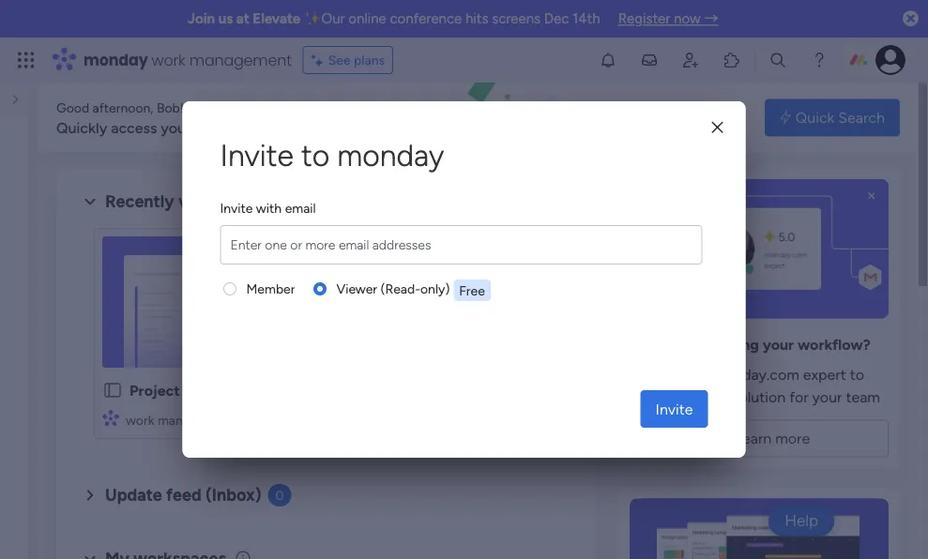 Task type: locate. For each thing, give the bounding box(es) containing it.
notifications image
[[599, 51, 618, 69]]

1 vertical spatial your
[[763, 336, 794, 354]]

us
[[218, 10, 233, 27]]

at
[[236, 10, 249, 27]]

good afternoon, bob! quickly access your recent boards, inbox and workspaces
[[56, 99, 446, 137]]

monday up the afternoon,
[[84, 49, 148, 70]]

only)
[[420, 281, 450, 297]]

a
[[701, 366, 709, 384], [666, 389, 674, 406]]

2 vertical spatial your
[[812, 389, 842, 406]]

0 vertical spatial with
[[256, 200, 282, 216]]

with for work
[[668, 366, 698, 384]]

good
[[56, 99, 89, 115]]

invite button
[[641, 390, 708, 428]]

access
[[111, 119, 157, 137]]

project
[[130, 382, 180, 399]]

quick search
[[796, 109, 885, 127]]

0 horizontal spatial your
[[161, 119, 191, 137]]

quick
[[796, 109, 835, 127]]

management
[[189, 49, 292, 70], [158, 412, 235, 428]]

hits
[[465, 10, 488, 27]]

to up team
[[850, 366, 864, 384]]

your down bob!
[[161, 119, 191, 137]]

help
[[671, 336, 700, 354]]

workspaces
[[366, 119, 446, 137]]

1 horizontal spatial monday
[[337, 137, 444, 173]]

management down at
[[189, 49, 292, 70]]

a right build
[[666, 389, 674, 406]]

help image
[[810, 51, 829, 69]]

afternoon,
[[92, 99, 153, 115]]

email
[[285, 200, 316, 216]]

learn more button
[[630, 420, 889, 458]]

bob builder image
[[876, 45, 906, 75]]

invite to monday
[[220, 137, 444, 173]]

bob!
[[157, 99, 184, 115]]

0 horizontal spatial with
[[256, 200, 282, 216]]

invite with email
[[220, 200, 316, 216]]

2 horizontal spatial your
[[812, 389, 842, 406]]

team
[[846, 389, 880, 406]]

1 horizontal spatial to
[[850, 366, 864, 384]]

work management > main workspace
[[126, 412, 345, 428]]

work right component icon
[[126, 412, 154, 428]]

recent
[[195, 119, 239, 137]]

14th
[[573, 10, 600, 27]]

to
[[301, 137, 330, 173], [850, 366, 864, 384]]

recently visited
[[105, 191, 230, 212]]

search everything image
[[769, 51, 787, 69]]

free
[[459, 283, 485, 299]]

0 horizontal spatial a
[[666, 389, 674, 406]]

templates image image
[[626, 179, 893, 319], [635, 499, 883, 559]]

public board image
[[102, 380, 123, 401]]

update feed (inbox)
[[105, 485, 261, 505]]

close my workspaces image
[[79, 548, 101, 559]]

inbox image
[[640, 51, 659, 69]]

0 vertical spatial invite
[[220, 137, 294, 173]]

your inside good afternoon, bob! quickly access your recent boards, inbox and workspaces
[[161, 119, 191, 137]]

learn
[[735, 430, 772, 448]]

see plans button
[[303, 46, 393, 74]]

online
[[349, 10, 386, 27]]

building
[[704, 336, 759, 354]]

with
[[256, 200, 282, 216], [668, 366, 698, 384]]

your
[[161, 119, 191, 137], [763, 336, 794, 354], [812, 389, 842, 406]]

help
[[785, 512, 818, 531]]

workflow?
[[798, 336, 871, 354]]

member
[[246, 281, 295, 297]]

your down expert
[[812, 389, 842, 406]]

invite inside invite button
[[656, 400, 693, 418]]

0
[[276, 488, 284, 504]]

2 vertical spatial invite
[[656, 400, 693, 418]]

need
[[630, 336, 667, 354]]

quickly
[[56, 119, 107, 137]]

invite
[[220, 137, 294, 173], [220, 200, 253, 216], [656, 400, 693, 418]]

✨
[[304, 10, 318, 27]]

1 horizontal spatial with
[[668, 366, 698, 384]]

join
[[187, 10, 215, 27]]

work with a monday.com expert to build a tailored solution for your team
[[630, 366, 880, 406]]

1 vertical spatial a
[[666, 389, 674, 406]]

management down the project management at the left of the page
[[158, 412, 235, 428]]

open update feed (inbox) image
[[79, 484, 101, 507]]

work
[[630, 366, 665, 384]]

management
[[183, 382, 274, 399]]

monday
[[84, 49, 148, 70], [337, 137, 444, 173]]

1 vertical spatial with
[[668, 366, 698, 384]]

monday.com
[[713, 366, 800, 384]]

see plans
[[328, 52, 385, 68]]

work up bob!
[[152, 49, 185, 70]]

invite down boards, at left
[[220, 137, 294, 173]]

0 vertical spatial your
[[161, 119, 191, 137]]

with down help
[[668, 366, 698, 384]]

a up tailored
[[701, 366, 709, 384]]

1 vertical spatial to
[[850, 366, 864, 384]]

search
[[838, 109, 885, 127]]

help button
[[769, 506, 834, 537]]

elevate
[[253, 10, 300, 27]]

0 vertical spatial templates image image
[[626, 179, 893, 319]]

your up monday.com
[[763, 336, 794, 354]]

with left email
[[256, 200, 282, 216]]

need help building your workflow?
[[630, 336, 871, 354]]

v2 bolt switch image
[[780, 107, 791, 128]]

work
[[152, 49, 185, 70], [126, 412, 154, 428]]

invite down work
[[656, 400, 693, 418]]

invite members image
[[681, 51, 700, 69]]

apps image
[[723, 51, 741, 69]]

invite left email
[[220, 200, 253, 216]]

monday down workspaces
[[337, 137, 444, 173]]

0 horizontal spatial monday
[[84, 49, 148, 70]]

close recently visited image
[[79, 191, 101, 213]]

0 vertical spatial to
[[301, 137, 330, 173]]

with inside work with a monday.com expert to build a tailored solution for your team
[[668, 366, 698, 384]]

1 horizontal spatial a
[[701, 366, 709, 384]]

to down inbox
[[301, 137, 330, 173]]

give feedback
[[655, 109, 746, 126]]

feed
[[166, 485, 201, 505]]

>
[[238, 412, 246, 428]]

inbox
[[296, 119, 333, 137]]

update
[[105, 485, 162, 505]]

1 vertical spatial invite
[[220, 200, 253, 216]]



Task type: vqa. For each thing, say whether or not it's contained in the screenshot.
the rightmost With
yes



Task type: describe. For each thing, give the bounding box(es) containing it.
register now →
[[618, 10, 718, 27]]

invite for invite
[[656, 400, 693, 418]]

project management
[[130, 382, 274, 399]]

(read-
[[381, 281, 420, 297]]

1 vertical spatial templates image image
[[635, 499, 883, 559]]

our
[[322, 10, 345, 27]]

1 vertical spatial monday
[[337, 137, 444, 173]]

(inbox)
[[205, 485, 261, 505]]

0 vertical spatial work
[[152, 49, 185, 70]]

main
[[250, 412, 278, 428]]

plans
[[354, 52, 385, 68]]

viewer (read-only)
[[336, 281, 450, 297]]

register now → link
[[618, 10, 718, 27]]

screens
[[492, 10, 541, 27]]

viewer
[[336, 281, 377, 297]]

your inside work with a monday.com expert to build a tailored solution for your team
[[812, 389, 842, 406]]

close image
[[712, 121, 723, 134]]

conference
[[390, 10, 462, 27]]

recently
[[105, 191, 174, 212]]

build
[[630, 389, 663, 406]]

and
[[337, 119, 362, 137]]

see
[[328, 52, 351, 68]]

with for invite
[[256, 200, 282, 216]]

join us at elevate ✨ our online conference hits screens dec 14th
[[187, 10, 600, 27]]

0 horizontal spatial to
[[301, 137, 330, 173]]

learn more
[[735, 430, 810, 448]]

1 vertical spatial management
[[158, 412, 235, 428]]

1 horizontal spatial your
[[763, 336, 794, 354]]

workspace
[[281, 412, 345, 428]]

dec
[[544, 10, 569, 27]]

0 vertical spatial management
[[189, 49, 292, 70]]

select product image
[[17, 51, 36, 69]]

expert
[[803, 366, 846, 384]]

now
[[674, 10, 701, 27]]

→
[[704, 10, 718, 27]]

to inside work with a monday.com expert to build a tailored solution for your team
[[850, 366, 864, 384]]

visited
[[178, 191, 230, 212]]

invite for invite with email
[[220, 200, 253, 216]]

monday work management
[[84, 49, 292, 70]]

solution
[[732, 389, 786, 406]]

feedback
[[688, 109, 746, 126]]

tailored
[[678, 389, 728, 406]]

quick search button
[[765, 99, 900, 137]]

register
[[618, 10, 670, 27]]

component image
[[102, 410, 119, 427]]

for
[[789, 389, 809, 406]]

give
[[655, 109, 684, 126]]

0 vertical spatial a
[[701, 366, 709, 384]]

1 vertical spatial work
[[126, 412, 154, 428]]

0 vertical spatial monday
[[84, 49, 148, 70]]

more
[[775, 430, 810, 448]]

boards,
[[243, 119, 292, 137]]

invite for invite to monday
[[220, 137, 294, 173]]

Enter one or more email addresses text field
[[225, 226, 698, 264]]



